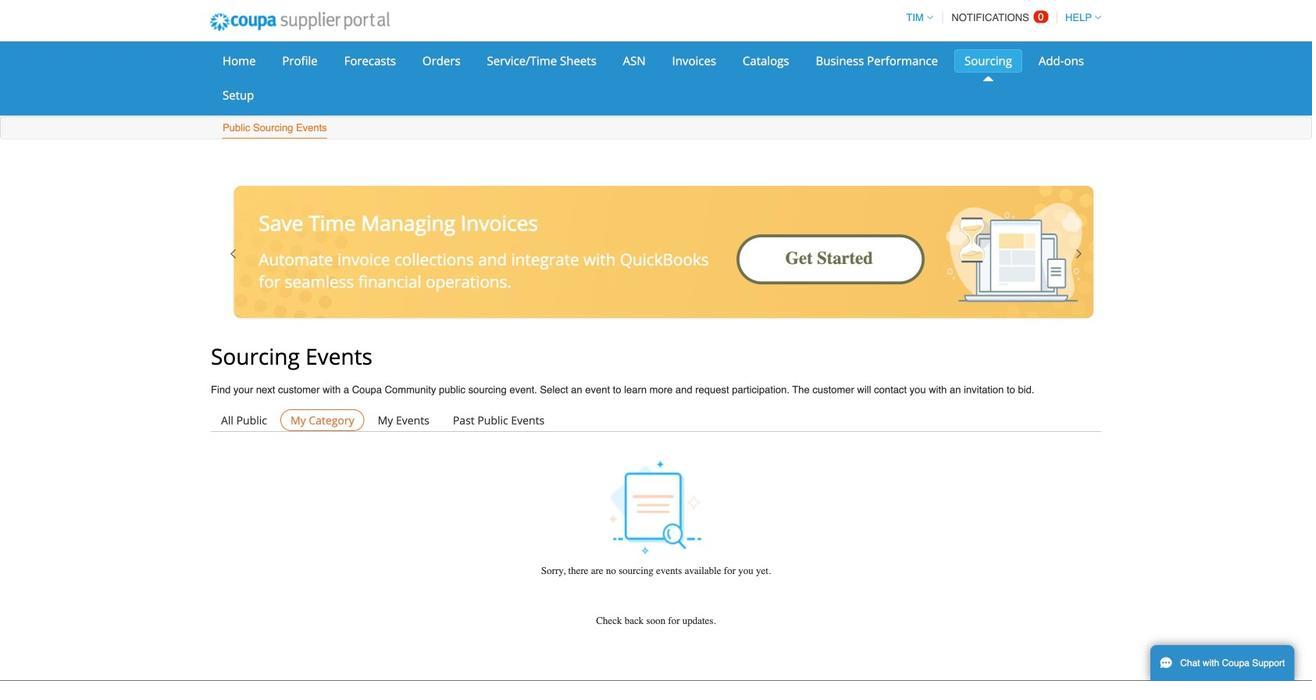 Task type: vqa. For each thing, say whether or not it's contained in the screenshot.
Tab List
yes



Task type: locate. For each thing, give the bounding box(es) containing it.
coupa supplier portal image
[[199, 2, 400, 41]]

navigation
[[899, 2, 1101, 33]]

tab list
[[211, 409, 1101, 431]]

previous image
[[227, 248, 240, 260]]



